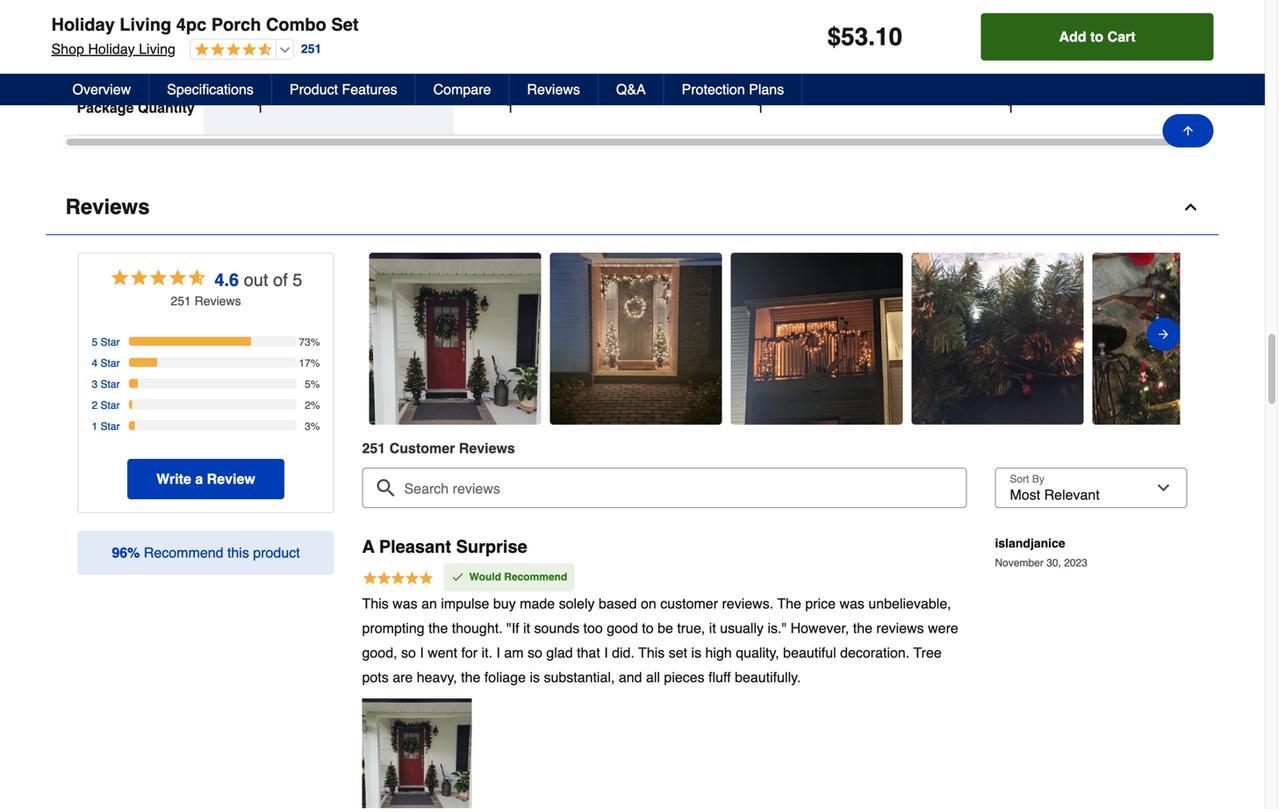 Task type: locate. For each thing, give the bounding box(es) containing it.
cart
[[1108, 29, 1136, 45]]

sounds
[[534, 620, 579, 636]]

3 1 cell from the left
[[757, 99, 901, 117]]

2 horizontal spatial i
[[604, 645, 608, 661]]

is right the foliage
[[530, 669, 540, 685]]

i right it. at the bottom left
[[496, 645, 500, 661]]

star up 4 star
[[101, 336, 120, 349]]

holiday up overview
[[88, 41, 135, 57]]

0 vertical spatial this
[[362, 595, 389, 612]]

https://photos us.bazaarvoice.com/photo/2/cghvdg86bg93zxm/7e82df84 f0a7 53fe 88f0 db39c8ad16db image
[[362, 699, 472, 808]]

review inside 4.6 out of 5 251 review s
[[195, 294, 235, 308]]

0 horizontal spatial it
[[523, 620, 530, 636]]

5 star from the top
[[101, 421, 120, 433]]

it.
[[482, 645, 493, 661]]

2 uploaded image image from the left
[[550, 330, 722, 348]]

uploaded image image
[[369, 330, 541, 348], [550, 330, 722, 348], [731, 330, 903, 348], [912, 330, 1084, 348], [1093, 330, 1265, 348]]

2 star from the top
[[101, 357, 120, 370]]

so up are
[[401, 645, 416, 661]]

0 vertical spatial recommend
[[144, 545, 223, 561]]

customer
[[660, 595, 718, 612]]

53
[[841, 23, 868, 51]]

4
[[92, 357, 98, 370]]

2 vertical spatial review
[[207, 471, 255, 487]]

$ 53 . 10
[[827, 23, 903, 51]]

1 vertical spatial 4.6 stars image
[[109, 267, 208, 292]]

living up shop holiday living
[[120, 14, 171, 35]]

was left an
[[393, 595, 418, 612]]

no image
[[256, 45, 270, 59]]

price
[[805, 595, 836, 612]]

cell
[[1007, 0, 1152, 9], [256, 45, 401, 63], [757, 45, 901, 63], [1007, 45, 1152, 63]]

it right "if
[[523, 620, 530, 636]]

1 for 3rd 1 cell from right
[[506, 100, 514, 116]]

review for write a review
[[207, 471, 255, 487]]

0 vertical spatial 5
[[293, 270, 302, 290]]

reviews
[[877, 620, 924, 636]]

0 horizontal spatial so
[[401, 645, 416, 661]]

1 for 1st 1 cell from the right
[[1007, 100, 1015, 116]]

$
[[827, 23, 841, 51]]

0 vertical spatial s
[[235, 294, 241, 308]]

0 horizontal spatial to
[[642, 620, 654, 636]]

was right 'price'
[[840, 595, 865, 612]]

review
[[195, 294, 235, 308], [459, 440, 507, 457], [207, 471, 255, 487]]

review inside write a review button
[[207, 471, 255, 487]]

is right set
[[691, 645, 701, 661]]

it right true,
[[709, 620, 716, 636]]

holiday up the shop at the top of the page
[[51, 14, 115, 35]]

recommend up made
[[504, 571, 567, 583]]

customer
[[389, 440, 455, 457]]

1 vertical spatial 251
[[171, 294, 191, 308]]

1 horizontal spatial it
[[709, 620, 716, 636]]

0 horizontal spatial this
[[362, 595, 389, 612]]

star right 3
[[101, 378, 120, 391]]

shop holiday living
[[51, 41, 176, 57]]

the up went
[[428, 620, 448, 636]]

recommend right %
[[144, 545, 223, 561]]

5 stars image
[[362, 570, 434, 589]]

review right "a"
[[207, 471, 255, 487]]

reviews.
[[722, 595, 774, 612]]

decoration.
[[840, 645, 910, 661]]

on
[[641, 595, 656, 612]]

star right the 2
[[101, 400, 120, 412]]

1 horizontal spatial s
[[507, 440, 515, 457]]

reviews button
[[510, 74, 599, 105], [46, 180, 1219, 235]]

s
[[235, 294, 241, 308], [507, 440, 515, 457]]

for
[[461, 645, 478, 661]]

plans
[[749, 81, 784, 97]]

4.6 stars image down porch
[[190, 42, 272, 58]]

5
[[293, 270, 302, 290], [92, 336, 98, 349]]

2 vertical spatial 251
[[362, 440, 386, 457]]

2 horizontal spatial 251
[[362, 440, 386, 457]]

10
[[875, 23, 903, 51]]

3
[[92, 378, 98, 391]]

flocked
[[77, 46, 130, 62]]

a pleasant surprise
[[362, 537, 527, 557]]

1
[[256, 100, 264, 116], [506, 100, 514, 116], [757, 100, 764, 116], [1007, 100, 1015, 116], [92, 421, 98, 433]]

4.6 stars image
[[190, 42, 272, 58], [109, 267, 208, 292]]

17%
[[299, 357, 320, 370]]

2 i from the left
[[496, 645, 500, 661]]

the
[[428, 620, 448, 636], [853, 620, 873, 636], [461, 669, 481, 685]]

1 was from the left
[[393, 595, 418, 612]]

1 cell down q&a
[[506, 99, 651, 117]]

star for 5 star
[[101, 336, 120, 349]]

glad
[[546, 645, 573, 661]]

251 customer review s
[[362, 440, 515, 457]]

251
[[301, 42, 322, 56], [171, 294, 191, 308], [362, 440, 386, 457]]

overview
[[72, 81, 131, 97]]

0 vertical spatial 4.6 stars image
[[190, 42, 272, 58]]

0 horizontal spatial was
[[393, 595, 418, 612]]

1 vertical spatial this
[[638, 645, 665, 661]]

holiday living 4pc porch combo set
[[51, 14, 359, 35]]

1 horizontal spatial this
[[638, 645, 665, 661]]

0 horizontal spatial i
[[420, 645, 424, 661]]

this up prompting
[[362, 595, 389, 612]]

1 vertical spatial to
[[642, 620, 654, 636]]

0 horizontal spatial 251
[[171, 294, 191, 308]]

pleasant
[[379, 537, 451, 557]]

30,
[[1047, 557, 1061, 569]]

1 vertical spatial recommend
[[504, 571, 567, 583]]

high
[[705, 645, 732, 661]]

so right am at the left bottom
[[528, 645, 542, 661]]

product features button
[[272, 74, 416, 105]]

the up the decoration.
[[853, 620, 873, 636]]

unbelievable,
[[869, 595, 951, 612]]

arrow up image
[[1181, 124, 1195, 138]]

this
[[362, 595, 389, 612], [638, 645, 665, 661]]

this up "all"
[[638, 645, 665, 661]]

i left did.
[[604, 645, 608, 661]]

1 horizontal spatial to
[[1090, 29, 1104, 45]]

review down 4.6
[[195, 294, 235, 308]]

96 % recommend this product
[[112, 545, 300, 561]]

combo
[[266, 14, 326, 35]]

write
[[156, 471, 191, 487]]

it
[[523, 620, 530, 636], [709, 620, 716, 636]]

1 horizontal spatial 5
[[293, 270, 302, 290]]

0 horizontal spatial is
[[530, 669, 540, 685]]

am
[[504, 645, 524, 661]]

4pc
[[176, 14, 206, 35]]

1 horizontal spatial reviews
[[527, 81, 580, 97]]

0 vertical spatial is
[[691, 645, 701, 661]]

3 uploaded image image from the left
[[731, 330, 903, 348]]

1 horizontal spatial the
[[461, 669, 481, 685]]

1 cell down the add
[[1007, 99, 1152, 117]]

write a review
[[156, 471, 255, 487]]

0 horizontal spatial the
[[428, 620, 448, 636]]

1 horizontal spatial 251
[[301, 42, 322, 56]]

0 vertical spatial 251
[[301, 42, 322, 56]]

to right the add
[[1090, 29, 1104, 45]]

1 vertical spatial reviews
[[65, 195, 150, 219]]

star down '2 star'
[[101, 421, 120, 433]]

4 uploaded image image from the left
[[912, 330, 1084, 348]]

to inside this was an impulse buy made solely based on customer reviews. the price was unbelievable, prompting the thought. "if it sounds too good to be true, it usually is." however, the reviews were good, so i went for it. i am so glad that i did. this set is high quality, beautiful decoration. tree pots are heavy, the foliage is substantial, and all pieces fluff beautifully.
[[642, 620, 654, 636]]

however,
[[791, 620, 849, 636]]

impulse
[[441, 595, 489, 612]]

.
[[868, 23, 875, 51]]

1 cell
[[256, 99, 401, 117], [506, 99, 651, 117], [757, 99, 901, 117], [1007, 99, 1152, 117]]

3 star from the top
[[101, 378, 120, 391]]

this was an impulse buy made solely based on customer reviews. the price was unbelievable, prompting the thought. "if it sounds too good to be true, it usually is." however, the reviews were good, so i went for it. i am so glad that i did. this set is high quality, beautiful decoration. tree pots are heavy, the foliage is substantial, and all pieces fluff beautifully.
[[362, 595, 958, 685]]

1 horizontal spatial so
[[528, 645, 542, 661]]

4 star from the top
[[101, 400, 120, 412]]

2 was from the left
[[840, 595, 865, 612]]

holiday
[[51, 14, 115, 35], [88, 41, 135, 57]]

4.6 stars image left 4.6
[[109, 267, 208, 292]]

1 vertical spatial review
[[459, 440, 507, 457]]

1 horizontal spatial i
[[496, 645, 500, 661]]

1 horizontal spatial was
[[840, 595, 865, 612]]

1 cell down 'plans'
[[757, 99, 901, 117]]

5 up 4
[[92, 336, 98, 349]]

"if
[[507, 620, 519, 636]]

star for 3 star
[[101, 378, 120, 391]]

1 cell down product
[[256, 99, 401, 117]]

substantial,
[[544, 669, 615, 685]]

5 right of
[[293, 270, 302, 290]]

review right customer
[[459, 440, 507, 457]]

living down holiday living 4pc porch combo set
[[139, 41, 176, 57]]

islandjanice november 30, 2023
[[995, 536, 1088, 569]]

1 vertical spatial reviews button
[[46, 180, 1219, 235]]

i left went
[[420, 645, 424, 661]]

2 it from the left
[[709, 620, 716, 636]]

1 horizontal spatial is
[[691, 645, 701, 661]]

an
[[421, 595, 437, 612]]

surprise
[[456, 537, 527, 557]]

recommend
[[144, 545, 223, 561], [504, 571, 567, 583]]

4.6
[[215, 270, 239, 290]]

porch
[[211, 14, 261, 35]]

0 horizontal spatial s
[[235, 294, 241, 308]]

to
[[1090, 29, 1104, 45], [642, 620, 654, 636]]

2 1 cell from the left
[[506, 99, 651, 117]]

Search reviews text field
[[369, 468, 960, 498]]

0 vertical spatial review
[[195, 294, 235, 308]]

1 uploaded image image from the left
[[369, 330, 541, 348]]

0 vertical spatial to
[[1090, 29, 1104, 45]]

0 horizontal spatial 5
[[92, 336, 98, 349]]

to left the be at bottom right
[[642, 620, 654, 636]]

living
[[120, 14, 171, 35], [139, 41, 176, 57]]

specifications button
[[149, 74, 272, 105]]

set
[[331, 14, 359, 35]]

foliage
[[484, 669, 526, 685]]

5 uploaded image image from the left
[[1093, 330, 1265, 348]]

solely
[[559, 595, 595, 612]]

fluff
[[709, 669, 731, 685]]

1 star from the top
[[101, 336, 120, 349]]

0 vertical spatial reviews button
[[510, 74, 599, 105]]

the down 'for'
[[461, 669, 481, 685]]

star right 4
[[101, 357, 120, 370]]

1 vertical spatial holiday
[[88, 41, 135, 57]]



Task type: vqa. For each thing, say whether or not it's contained in the screenshot.
Add To Cart button
yes



Task type: describe. For each thing, give the bounding box(es) containing it.
1 vertical spatial 5
[[92, 336, 98, 349]]

251 for 251 customer review s
[[362, 440, 386, 457]]

tree
[[914, 645, 942, 661]]

quantity
[[138, 100, 195, 116]]

is."
[[768, 620, 787, 636]]

review for 251 customer review s
[[459, 440, 507, 457]]

shop
[[51, 41, 84, 57]]

1 vertical spatial s
[[507, 440, 515, 457]]

4.6 out of 5 251 review s
[[171, 270, 302, 308]]

of
[[273, 270, 288, 290]]

protection plans
[[682, 81, 784, 97]]

4 1 cell from the left
[[1007, 99, 1152, 117]]

q&a
[[616, 81, 646, 97]]

2%
[[305, 400, 320, 412]]

1 for third 1 cell
[[757, 100, 764, 116]]

1 vertical spatial is
[[530, 669, 540, 685]]

overview button
[[55, 74, 149, 105]]

add to cart
[[1059, 29, 1136, 45]]

1 1 cell from the left
[[256, 99, 401, 117]]

2 so from the left
[[528, 645, 542, 661]]

star for 2 star
[[101, 400, 120, 412]]

5%
[[305, 378, 320, 391]]

made
[[520, 595, 555, 612]]

product
[[290, 81, 338, 97]]

1 so from the left
[[401, 645, 416, 661]]

0 horizontal spatial recommend
[[144, 545, 223, 561]]

%
[[127, 545, 140, 561]]

checkmark image
[[451, 570, 465, 584]]

would recommend
[[469, 571, 567, 583]]

q&a button
[[599, 74, 664, 105]]

pieces
[[664, 669, 705, 685]]

0 vertical spatial reviews
[[527, 81, 580, 97]]

thought.
[[452, 620, 503, 636]]

1 vertical spatial living
[[139, 41, 176, 57]]

0 horizontal spatial reviews
[[65, 195, 150, 219]]

too
[[583, 620, 603, 636]]

this
[[227, 545, 249, 561]]

prompting
[[362, 620, 425, 636]]

add to cart button
[[981, 13, 1214, 61]]

product features
[[290, 81, 397, 97]]

a
[[195, 471, 203, 487]]

0 vertical spatial living
[[120, 14, 171, 35]]

and
[[619, 669, 642, 685]]

the
[[777, 595, 801, 612]]

good,
[[362, 645, 397, 661]]

quality,
[[736, 645, 779, 661]]

2 horizontal spatial the
[[853, 620, 873, 636]]

251 for 251
[[301, 42, 322, 56]]

out
[[244, 270, 268, 290]]

package quantity
[[77, 100, 195, 116]]

true,
[[677, 620, 705, 636]]

0 vertical spatial holiday
[[51, 14, 115, 35]]

beautifully.
[[735, 669, 801, 685]]

1 i from the left
[[420, 645, 424, 661]]

3%
[[305, 421, 320, 433]]

arrow right image
[[1157, 324, 1171, 345]]

1 for fourth 1 cell from the right
[[256, 100, 264, 116]]

good
[[607, 620, 638, 636]]

went
[[428, 645, 457, 661]]

s inside 4.6 out of 5 251 review s
[[235, 294, 241, 308]]

protection
[[682, 81, 745, 97]]

are
[[393, 669, 413, 685]]

islandjanice
[[995, 536, 1065, 551]]

package
[[77, 100, 134, 116]]

would
[[469, 571, 501, 583]]

2
[[92, 400, 98, 412]]

4 star
[[92, 357, 120, 370]]

heavy,
[[417, 669, 457, 685]]

compare
[[433, 81, 491, 97]]

features
[[342, 81, 397, 97]]

a
[[362, 537, 374, 557]]

that
[[577, 645, 600, 661]]

2 star
[[92, 400, 120, 412]]

1 star
[[92, 421, 120, 433]]

write a review button
[[127, 459, 284, 500]]

5 inside 4.6 out of 5 251 review s
[[293, 270, 302, 290]]

chevron up image
[[1182, 199, 1200, 216]]

were
[[928, 620, 958, 636]]

beautiful
[[783, 645, 836, 661]]

star for 1 star
[[101, 421, 120, 433]]

based
[[599, 595, 637, 612]]

to inside 'button'
[[1090, 29, 1104, 45]]

set
[[669, 645, 687, 661]]

star for 4 star
[[101, 357, 120, 370]]

november
[[995, 557, 1044, 569]]

did.
[[612, 645, 635, 661]]

3 i from the left
[[604, 645, 608, 661]]

251 inside 4.6 out of 5 251 review s
[[171, 294, 191, 308]]

usually
[[720, 620, 764, 636]]

all
[[646, 669, 660, 685]]

1 it from the left
[[523, 620, 530, 636]]

3 star
[[92, 378, 120, 391]]

buy
[[493, 595, 516, 612]]

be
[[658, 620, 673, 636]]

no image
[[1007, 45, 1021, 59]]

1 horizontal spatial recommend
[[504, 571, 567, 583]]

73%
[[299, 336, 320, 349]]



